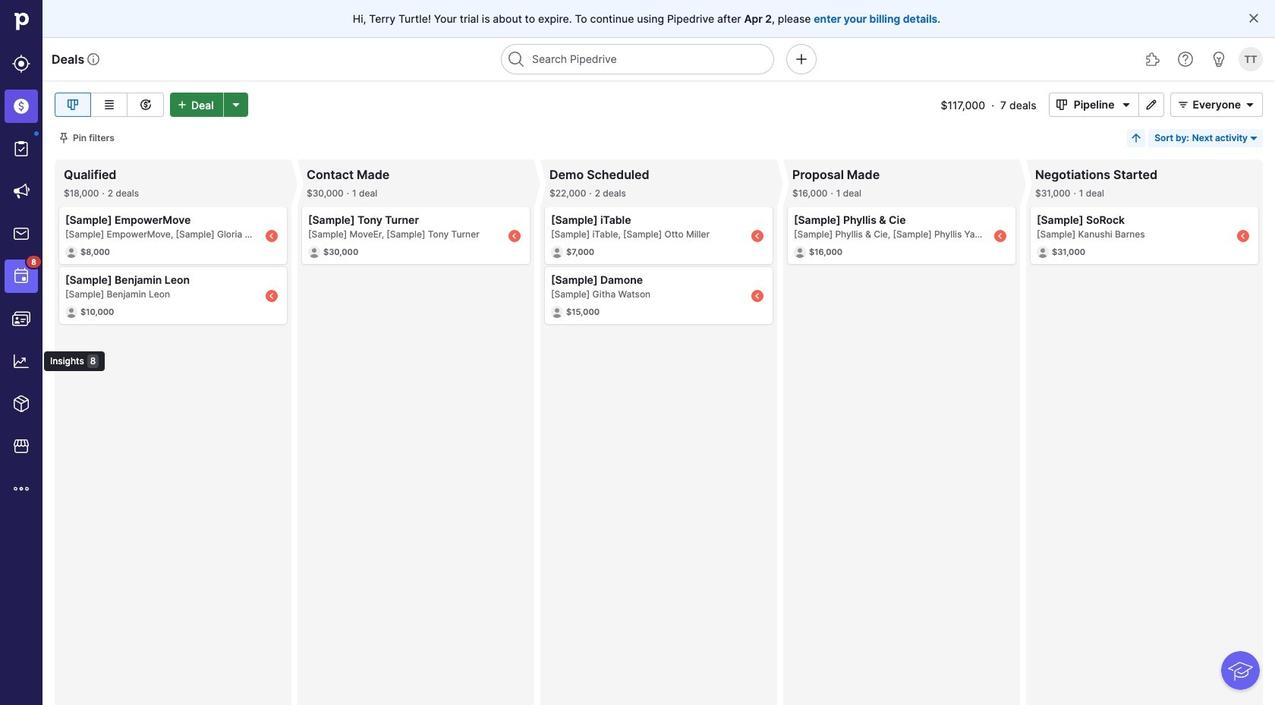 Task type: vqa. For each thing, say whether or not it's contained in the screenshot.
1st More actions image from the bottom
no



Task type: describe. For each thing, give the bounding box(es) containing it.
sales inbox image
[[12, 225, 30, 243]]

list image
[[100, 96, 118, 114]]

color undefined image
[[12, 267, 30, 286]]

info image
[[87, 53, 100, 65]]

insights image
[[12, 352, 30, 371]]

color primary inverted image
[[173, 99, 191, 111]]

deals image
[[12, 97, 30, 115]]

edit pipeline image
[[1143, 99, 1161, 111]]

campaigns image
[[12, 182, 30, 200]]

color undefined image
[[12, 140, 30, 158]]

products image
[[12, 395, 30, 413]]

change order image
[[1131, 132, 1143, 144]]

Search Pipedrive field
[[501, 44, 775, 74]]

pipeline image
[[64, 96, 82, 114]]

home image
[[10, 10, 33, 33]]

quick add image
[[793, 50, 811, 68]]

knowledge center bot, also known as kc bot is an onboarding assistant that allows you to see the list of onboarding items in one place for quick and easy reference. this improves your in-app experience. image
[[1222, 652, 1261, 690]]

1 horizontal spatial color primary image
[[1053, 99, 1071, 111]]



Task type: locate. For each thing, give the bounding box(es) containing it.
2 horizontal spatial color primary image
[[1242, 99, 1260, 111]]

menu item
[[0, 85, 43, 128]]

leads image
[[12, 55, 30, 73]]

color primary image
[[1053, 99, 1071, 111], [1242, 99, 1260, 111], [58, 132, 70, 144]]

quick help image
[[1177, 50, 1195, 68]]

forecast image
[[136, 96, 155, 114]]

color primary image
[[1248, 12, 1261, 24], [1118, 99, 1136, 111], [1175, 99, 1193, 111], [1248, 132, 1261, 144]]

marketplace image
[[12, 437, 30, 456]]

add deal options image
[[227, 99, 245, 111]]

add deal element
[[170, 93, 248, 117]]

menu
[[0, 0, 105, 705]]

sales assistant image
[[1210, 50, 1229, 68]]

contacts image
[[12, 310, 30, 328]]

0 horizontal spatial color primary image
[[58, 132, 70, 144]]

more image
[[12, 480, 30, 498]]



